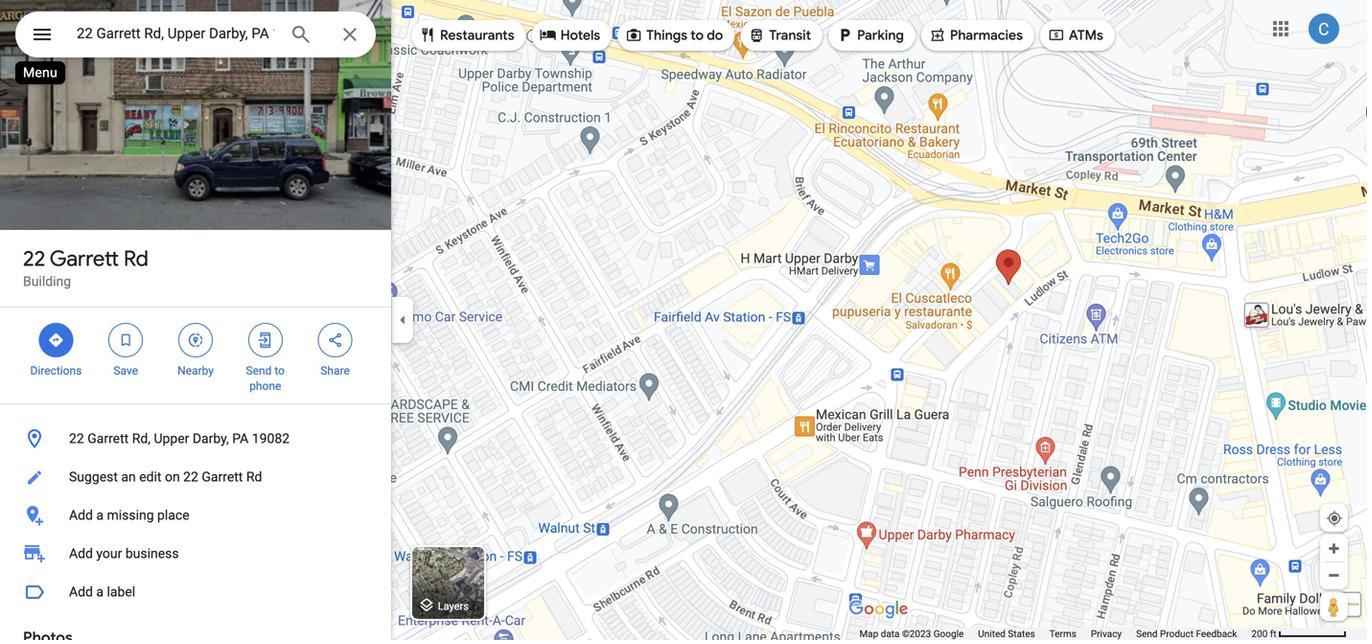 Task type: describe. For each thing, give the bounding box(es) containing it.
privacy button
[[1091, 628, 1122, 640]]

add a missing place button
[[0, 497, 391, 535]]

privacy
[[1091, 628, 1122, 640]]

do
[[707, 27, 723, 44]]

rd,
[[132, 431, 150, 447]]


[[836, 24, 853, 46]]


[[31, 21, 54, 48]]

layers
[[438, 600, 469, 612]]

united
[[978, 628, 1006, 640]]

add for add your business
[[69, 546, 93, 562]]

garrett inside button
[[202, 469, 243, 485]]

to inside "send to phone"
[[275, 364, 285, 378]]

united states button
[[978, 628, 1035, 640]]

22 garrett rd building
[[23, 245, 149, 290]]

add for add a missing place
[[69, 508, 93, 523]]

22 garrett rd main content
[[0, 0, 391, 640]]

rd inside "22 garrett rd building"
[[124, 245, 149, 272]]

building
[[23, 274, 71, 290]]

feedback
[[1196, 628, 1237, 640]]

add your business
[[69, 546, 179, 562]]

22 garrett rd, upper darby, pa 19082 button
[[0, 420, 391, 458]]

 parking
[[836, 24, 904, 46]]

send for send to phone
[[246, 364, 272, 378]]

things
[[646, 27, 687, 44]]

data
[[881, 628, 900, 640]]

 transit
[[748, 24, 811, 46]]


[[625, 24, 642, 46]]

add your business link
[[0, 535, 391, 573]]

ft
[[1270, 628, 1276, 640]]


[[187, 330, 204, 351]]


[[1048, 24, 1065, 46]]

zoom in image
[[1327, 542, 1341, 556]]


[[748, 24, 765, 46]]

share
[[320, 364, 350, 378]]

product
[[1160, 628, 1194, 640]]

22 for rd
[[23, 245, 45, 272]]

terms
[[1050, 628, 1076, 640]]

add a missing place
[[69, 508, 189, 523]]


[[929, 24, 946, 46]]

footer inside google maps element
[[859, 628, 1252, 640]]

 hotels
[[539, 24, 600, 46]]

actions for 22 garrett rd region
[[0, 308, 391, 404]]

terms button
[[1050, 628, 1076, 640]]


[[117, 330, 134, 351]]

transit
[[769, 27, 811, 44]]

states
[[1008, 628, 1035, 640]]

pa
[[232, 431, 249, 447]]

upper
[[154, 431, 189, 447]]

hotels
[[560, 27, 600, 44]]

google maps element
[[0, 0, 1367, 640]]

suggest an edit on 22 garrett rd
[[69, 469, 262, 485]]

on
[[165, 469, 180, 485]]

garrett for rd
[[50, 245, 119, 272]]



Task type: vqa. For each thing, say whether or not it's contained in the screenshot.


Task type: locate. For each thing, give the bounding box(es) containing it.
a for missing
[[96, 508, 104, 523]]

a left label
[[96, 584, 104, 600]]

none field inside 22 garrett rd, upper darby, pa 19082 field
[[77, 22, 274, 45]]

google account: cat marinescu  
(ecaterina.marinescu@adept.ai) image
[[1309, 14, 1339, 44]]

rd inside button
[[246, 469, 262, 485]]

add a label
[[69, 584, 135, 600]]

 button
[[15, 12, 69, 61]]

1 vertical spatial garrett
[[87, 431, 129, 447]]

rd up 
[[124, 245, 149, 272]]

garrett
[[50, 245, 119, 272], [87, 431, 129, 447], [202, 469, 243, 485]]

200 ft
[[1252, 628, 1276, 640]]

add a label button
[[0, 573, 391, 612]]

garrett inside "22 garrett rd building"
[[50, 245, 119, 272]]

send
[[246, 364, 272, 378], [1136, 628, 1158, 640]]

1 vertical spatial 22
[[69, 431, 84, 447]]

darby,
[[193, 431, 229, 447]]

1 vertical spatial rd
[[246, 469, 262, 485]]

1 add from the top
[[69, 508, 93, 523]]

 pharmacies
[[929, 24, 1023, 46]]

22
[[23, 245, 45, 272], [69, 431, 84, 447], [183, 469, 198, 485]]

2 vertical spatial garrett
[[202, 469, 243, 485]]

22 up building
[[23, 245, 45, 272]]

a for label
[[96, 584, 104, 600]]

 atms
[[1048, 24, 1103, 46]]

edit
[[139, 469, 162, 485]]

0 vertical spatial send
[[246, 364, 272, 378]]

22 Garrett Rd, Upper Darby, PA 19082 field
[[15, 12, 376, 58]]

to
[[691, 27, 704, 44], [275, 364, 285, 378]]

2 vertical spatial 22
[[183, 469, 198, 485]]

a inside add a missing place button
[[96, 508, 104, 523]]

©2023
[[902, 628, 931, 640]]

map data ©2023 google
[[859, 628, 964, 640]]

0 vertical spatial garrett
[[50, 245, 119, 272]]

collapse side panel image
[[392, 310, 413, 331]]

2 a from the top
[[96, 584, 104, 600]]

atms
[[1069, 27, 1103, 44]]

1 horizontal spatial 22
[[69, 431, 84, 447]]

pharmacies
[[950, 27, 1023, 44]]


[[257, 330, 274, 351]]

0 horizontal spatial send
[[246, 364, 272, 378]]

to inside the " things to do"
[[691, 27, 704, 44]]

suggest
[[69, 469, 118, 485]]

1 horizontal spatial to
[[691, 27, 704, 44]]

garrett left rd,
[[87, 431, 129, 447]]

1 vertical spatial send
[[1136, 628, 1158, 640]]

your
[[96, 546, 122, 562]]

None field
[[77, 22, 274, 45]]


[[327, 330, 344, 351]]

place
[[157, 508, 189, 523]]

garrett for rd,
[[87, 431, 129, 447]]

garrett inside button
[[87, 431, 129, 447]]

0 horizontal spatial 22
[[23, 245, 45, 272]]

parking
[[857, 27, 904, 44]]

 restaurants
[[419, 24, 514, 46]]

add down suggest
[[69, 508, 93, 523]]

1 vertical spatial to
[[275, 364, 285, 378]]

1 horizontal spatial rd
[[246, 469, 262, 485]]

22 garrett rd, upper darby, pa 19082
[[69, 431, 290, 447]]

send inside "send to phone"
[[246, 364, 272, 378]]

1 horizontal spatial send
[[1136, 628, 1158, 640]]

show your location image
[[1326, 510, 1343, 527]]

2 horizontal spatial 22
[[183, 469, 198, 485]]

send inside button
[[1136, 628, 1158, 640]]

rd down pa on the left bottom of page
[[246, 469, 262, 485]]

add left your
[[69, 546, 93, 562]]

0 vertical spatial add
[[69, 508, 93, 523]]

zoom out image
[[1327, 568, 1341, 583]]

send left "product"
[[1136, 628, 1158, 640]]

a inside add a label button
[[96, 584, 104, 600]]

200
[[1252, 628, 1268, 640]]

send to phone
[[246, 364, 285, 393]]

0 horizontal spatial rd
[[124, 245, 149, 272]]

send for send product feedback
[[1136, 628, 1158, 640]]

22 inside "22 garrett rd building"
[[23, 245, 45, 272]]

footer containing map data ©2023 google
[[859, 628, 1252, 640]]

send up phone at the bottom
[[246, 364, 272, 378]]

 search field
[[15, 12, 376, 61]]

garrett up building
[[50, 245, 119, 272]]

3 add from the top
[[69, 584, 93, 600]]

map
[[859, 628, 878, 640]]


[[419, 24, 436, 46]]

22 inside button
[[183, 469, 198, 485]]

send product feedback
[[1136, 628, 1237, 640]]

google
[[933, 628, 964, 640]]

add
[[69, 508, 93, 523], [69, 546, 93, 562], [69, 584, 93, 600]]

save
[[113, 364, 138, 378]]

rd
[[124, 245, 149, 272], [246, 469, 262, 485]]

to left 'do'
[[691, 27, 704, 44]]

nearby
[[177, 364, 214, 378]]

suggest an edit on 22 garrett rd button
[[0, 458, 391, 497]]

phone
[[249, 380, 281, 393]]

add for add a label
[[69, 584, 93, 600]]

22 inside button
[[69, 431, 84, 447]]

1 a from the top
[[96, 508, 104, 523]]

1 vertical spatial a
[[96, 584, 104, 600]]

a
[[96, 508, 104, 523], [96, 584, 104, 600]]

a left missing
[[96, 508, 104, 523]]


[[539, 24, 557, 46]]

garrett down darby,
[[202, 469, 243, 485]]

2 add from the top
[[69, 546, 93, 562]]

 things to do
[[625, 24, 723, 46]]

0 vertical spatial 22
[[23, 245, 45, 272]]

directions
[[30, 364, 82, 378]]

label
[[107, 584, 135, 600]]

add left label
[[69, 584, 93, 600]]

show street view coverage image
[[1320, 592, 1348, 621]]

missing
[[107, 508, 154, 523]]

19082
[[252, 431, 290, 447]]

united states
[[978, 628, 1035, 640]]

an
[[121, 469, 136, 485]]

0 horizontal spatial to
[[275, 364, 285, 378]]

send product feedback button
[[1136, 628, 1237, 640]]

business
[[125, 546, 179, 562]]

22 right on at the bottom
[[183, 469, 198, 485]]

to up phone at the bottom
[[275, 364, 285, 378]]

1 vertical spatial add
[[69, 546, 93, 562]]

22 up suggest
[[69, 431, 84, 447]]

2 vertical spatial add
[[69, 584, 93, 600]]

0 vertical spatial to
[[691, 27, 704, 44]]

0 vertical spatial rd
[[124, 245, 149, 272]]

0 vertical spatial a
[[96, 508, 104, 523]]

22 for rd,
[[69, 431, 84, 447]]

200 ft button
[[1252, 628, 1347, 640]]

restaurants
[[440, 27, 514, 44]]

footer
[[859, 628, 1252, 640]]


[[47, 330, 65, 351]]



